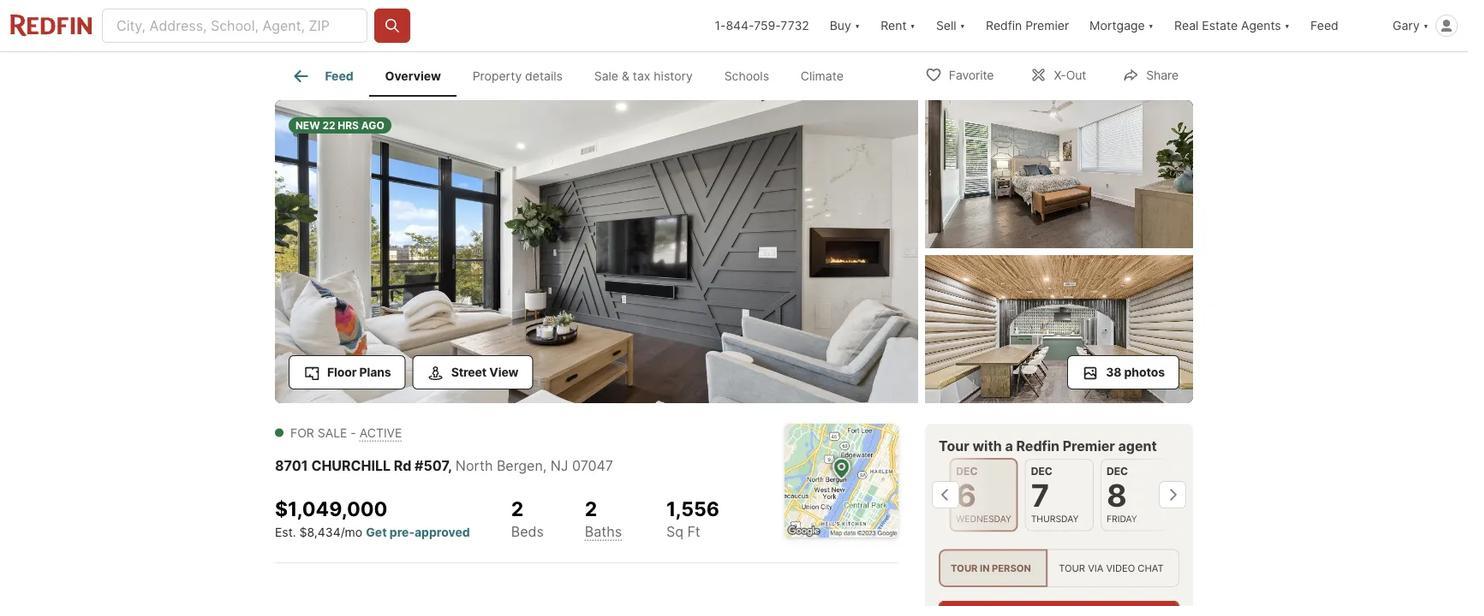 Task type: vqa. For each thing, say whether or not it's contained in the screenshot.
Delaware's Homes
no



Task type: describe. For each thing, give the bounding box(es) containing it.
8
[[1107, 477, 1127, 515]]

rent ▾ button
[[881, 0, 916, 51]]

active link
[[360, 426, 402, 440]]

person
[[992, 563, 1031, 574]]

&
[[622, 69, 630, 83]]

2 , from the left
[[543, 458, 547, 474]]

street view
[[451, 365, 519, 380]]

8701 churchill rd #507 , north bergen , nj 07047
[[275, 458, 613, 474]]

new
[[296, 119, 320, 132]]

tab list containing feed
[[275, 52, 873, 97]]

22
[[323, 119, 335, 132]]

street view button
[[413, 356, 533, 390]]

get
[[366, 525, 387, 540]]

1 , from the left
[[448, 458, 452, 474]]

get pre-approved link
[[366, 525, 470, 540]]

new 22 hrs ago
[[296, 119, 385, 132]]

ago
[[361, 119, 385, 132]]

estate
[[1202, 18, 1238, 33]]

1 vertical spatial redfin
[[1017, 438, 1060, 455]]

a
[[1006, 438, 1013, 455]]

schools tab
[[709, 56, 785, 97]]

tour with a redfin premier agent
[[939, 438, 1157, 455]]

x-out
[[1054, 68, 1087, 83]]

07047
[[572, 458, 613, 474]]

dec 7 thursday
[[1031, 466, 1079, 524]]

out
[[1067, 68, 1087, 83]]

gary
[[1393, 18, 1420, 33]]

▾ inside dropdown button
[[1285, 18, 1290, 33]]

8701
[[275, 458, 308, 474]]

feed inside button
[[1311, 18, 1339, 33]]

$1,049,000 est. $8,434 /mo get pre-approved
[[275, 497, 470, 540]]

street
[[451, 365, 487, 380]]

sale & tax history tab
[[579, 56, 709, 97]]

dec 8 friday
[[1107, 466, 1138, 524]]

for
[[290, 426, 314, 440]]

redfin premier
[[986, 18, 1069, 33]]

plans
[[359, 365, 391, 380]]

mortgage ▾ button
[[1080, 0, 1165, 51]]

City, Address, School, Agent, ZIP search field
[[102, 9, 368, 43]]

pre-
[[390, 525, 415, 540]]

38
[[1106, 365, 1122, 380]]

#507
[[415, 458, 448, 474]]

tour for tour in person
[[951, 563, 978, 574]]

premier inside button
[[1026, 18, 1069, 33]]

buy ▾ button
[[820, 0, 871, 51]]

▾ for buy ▾
[[855, 18, 860, 33]]

list box containing tour in person
[[939, 550, 1180, 588]]

2 beds
[[511, 497, 544, 540]]

rent
[[881, 18, 907, 33]]

1-
[[715, 18, 726, 33]]

2 for 2 beds
[[511, 497, 524, 521]]

sell ▾
[[936, 18, 966, 33]]

real
[[1175, 18, 1199, 33]]

share button
[[1108, 57, 1194, 92]]

in
[[980, 563, 990, 574]]

agents
[[1242, 18, 1282, 33]]

sell ▾ button
[[936, 0, 966, 51]]

sq
[[667, 524, 684, 540]]

buy ▾
[[830, 18, 860, 33]]

38 photos
[[1106, 365, 1165, 380]]

$1,049,000
[[275, 497, 388, 521]]

sell ▾ button
[[926, 0, 976, 51]]

sale
[[318, 426, 347, 440]]

real estate agents ▾ link
[[1175, 0, 1290, 51]]

climate
[[801, 69, 844, 83]]

redfin premier button
[[976, 0, 1080, 51]]

property details tab
[[457, 56, 579, 97]]

rent ▾ button
[[871, 0, 926, 51]]

1,556 sq ft
[[667, 497, 720, 540]]

submit search image
[[384, 17, 401, 34]]

mortgage ▾
[[1090, 18, 1154, 33]]

ft
[[688, 524, 701, 540]]

759-
[[754, 18, 781, 33]]

dec for 6
[[957, 466, 978, 478]]

38 photos button
[[1068, 356, 1180, 390]]

tour for tour via video chat
[[1059, 563, 1086, 574]]

photos
[[1125, 365, 1165, 380]]

favorite button
[[911, 57, 1009, 92]]

next image
[[1159, 482, 1187, 509]]

video
[[1107, 563, 1136, 574]]

baths
[[585, 523, 622, 540]]

tour via video chat
[[1059, 563, 1164, 574]]



Task type: locate. For each thing, give the bounding box(es) containing it.
x-out button
[[1016, 57, 1101, 92]]

▾
[[855, 18, 860, 33], [910, 18, 916, 33], [960, 18, 966, 33], [1149, 18, 1154, 33], [1285, 18, 1290, 33], [1424, 18, 1429, 33]]

tour left in
[[951, 563, 978, 574]]

,
[[448, 458, 452, 474], [543, 458, 547, 474]]

tour in person
[[951, 563, 1031, 574]]

sale & tax history
[[594, 69, 693, 83]]

dec down agent
[[1107, 466, 1129, 478]]

2 inside 2 beds
[[511, 497, 524, 521]]

3 ▾ from the left
[[960, 18, 966, 33]]

tour for tour with a redfin premier agent
[[939, 438, 970, 455]]

None button
[[950, 458, 1019, 532], [1025, 459, 1094, 532], [1101, 459, 1170, 532], [950, 458, 1019, 532], [1025, 459, 1094, 532], [1101, 459, 1170, 532]]

▾ for mortgage ▾
[[1149, 18, 1154, 33]]

via
[[1088, 563, 1104, 574]]

5 ▾ from the left
[[1285, 18, 1290, 33]]

mortgage ▾ button
[[1090, 0, 1154, 51]]

3 dec from the left
[[1107, 466, 1129, 478]]

▾ right mortgage
[[1149, 18, 1154, 33]]

▾ for gary ▾
[[1424, 18, 1429, 33]]

chat
[[1138, 563, 1164, 574]]

premier left agent
[[1063, 438, 1115, 455]]

dec for 8
[[1107, 466, 1129, 478]]

2 baths
[[585, 497, 622, 540]]

2 ▾ from the left
[[910, 18, 916, 33]]

beds
[[511, 523, 544, 540]]

2 dec from the left
[[1031, 466, 1053, 478]]

tour
[[939, 438, 970, 455], [951, 563, 978, 574], [1059, 563, 1086, 574]]

1-844-759-7732 link
[[715, 18, 810, 33]]

0 horizontal spatial feed
[[325, 69, 354, 83]]

floor plans button
[[289, 356, 406, 390]]

4 ▾ from the left
[[1149, 18, 1154, 33]]

▾ for rent ▾
[[910, 18, 916, 33]]

0 vertical spatial redfin
[[986, 18, 1022, 33]]

churchill
[[311, 458, 391, 474]]

details
[[525, 69, 563, 83]]

north
[[456, 458, 493, 474]]

rent ▾
[[881, 18, 916, 33]]

previous image
[[932, 482, 960, 509]]

overview tab
[[369, 56, 457, 97]]

est.
[[275, 525, 296, 540]]

new 22 hrs ago link
[[275, 100, 919, 407]]

0 horizontal spatial dec
[[957, 466, 978, 478]]

-
[[351, 426, 356, 440]]

floor
[[327, 365, 357, 380]]

2 up beds
[[511, 497, 524, 521]]

2 up baths link
[[585, 497, 597, 521]]

2 2 from the left
[[585, 497, 597, 521]]

thursday
[[1031, 514, 1079, 524]]

dec down tour with a redfin premier agent
[[1031, 466, 1053, 478]]

6
[[957, 477, 977, 515]]

real estate agents ▾
[[1175, 18, 1290, 33]]

1,556
[[667, 497, 720, 521]]

nj
[[551, 458, 568, 474]]

feed right agents
[[1311, 18, 1339, 33]]

1 horizontal spatial 2
[[585, 497, 597, 521]]

feed button
[[1301, 0, 1383, 51]]

buy ▾ button
[[830, 0, 860, 51]]

6 ▾ from the left
[[1424, 18, 1429, 33]]

view
[[490, 365, 519, 380]]

tab list
[[275, 52, 873, 97]]

buy
[[830, 18, 852, 33]]

tour left the via
[[1059, 563, 1086, 574]]

redfin right sell ▾ button
[[986, 18, 1022, 33]]

climate tab
[[785, 56, 860, 97]]

redfin
[[986, 18, 1022, 33], [1017, 438, 1060, 455]]

feed
[[1311, 18, 1339, 33], [325, 69, 354, 83]]

premier
[[1026, 18, 1069, 33], [1063, 438, 1115, 455]]

feed up new 22 hrs ago
[[325, 69, 354, 83]]

gary ▾
[[1393, 18, 1429, 33]]

1-844-759-7732
[[715, 18, 810, 33]]

$8,434
[[300, 525, 341, 540]]

list box
[[939, 550, 1180, 588]]

sale
[[594, 69, 619, 83]]

for sale - active
[[290, 426, 402, 440]]

mortgage
[[1090, 18, 1145, 33]]

premier up x-out button
[[1026, 18, 1069, 33]]

8701 churchill rd #507, north bergen, nj 07047 image
[[275, 100, 919, 404], [925, 100, 1194, 248], [925, 255, 1194, 404]]

1 horizontal spatial ,
[[543, 458, 547, 474]]

2 horizontal spatial dec
[[1107, 466, 1129, 478]]

history
[[654, 69, 693, 83]]

approved
[[415, 525, 470, 540]]

dec inside dec 7 thursday
[[1031, 466, 1053, 478]]

baths link
[[585, 523, 622, 540]]

bergen
[[497, 458, 543, 474]]

dec inside 'dec 6 wednesday'
[[957, 466, 978, 478]]

▾ right rent
[[910, 18, 916, 33]]

0 horizontal spatial ,
[[448, 458, 452, 474]]

1 vertical spatial feed
[[325, 69, 354, 83]]

844-
[[726, 18, 754, 33]]

overview
[[385, 69, 441, 83]]

1 horizontal spatial dec
[[1031, 466, 1053, 478]]

, left nj
[[543, 458, 547, 474]]

2 for 2 baths
[[585, 497, 597, 521]]

0 horizontal spatial 2
[[511, 497, 524, 521]]

rd
[[394, 458, 412, 474]]

dec up previous icon
[[957, 466, 978, 478]]

hrs
[[338, 119, 359, 132]]

property details
[[473, 69, 563, 83]]

tour left with
[[939, 438, 970, 455]]

x-
[[1054, 68, 1067, 83]]

redfin right the a
[[1017, 438, 1060, 455]]

2 inside the 2 baths
[[585, 497, 597, 521]]

dec
[[957, 466, 978, 478], [1031, 466, 1053, 478], [1107, 466, 1129, 478]]

▾ right gary
[[1424, 18, 1429, 33]]

active
[[360, 426, 402, 440]]

▾ for sell ▾
[[960, 18, 966, 33]]

real estate agents ▾ button
[[1165, 0, 1301, 51]]

sell
[[936, 18, 957, 33]]

wednesday
[[957, 514, 1012, 524]]

dec inside dec 8 friday
[[1107, 466, 1129, 478]]

1 dec from the left
[[957, 466, 978, 478]]

, left north
[[448, 458, 452, 474]]

friday
[[1107, 514, 1138, 524]]

floor plans
[[327, 365, 391, 380]]

agent
[[1119, 438, 1157, 455]]

1 ▾ from the left
[[855, 18, 860, 33]]

▾ right sell
[[960, 18, 966, 33]]

0 vertical spatial feed
[[1311, 18, 1339, 33]]

0 vertical spatial premier
[[1026, 18, 1069, 33]]

redfin inside redfin premier button
[[986, 18, 1022, 33]]

with
[[973, 438, 1002, 455]]

7732
[[781, 18, 810, 33]]

1 2 from the left
[[511, 497, 524, 521]]

dec for 7
[[1031, 466, 1053, 478]]

7
[[1031, 477, 1050, 515]]

map entry image
[[785, 424, 899, 538]]

tax
[[633, 69, 651, 83]]

favorite
[[949, 68, 994, 83]]

1 horizontal spatial feed
[[1311, 18, 1339, 33]]

1 vertical spatial premier
[[1063, 438, 1115, 455]]

▾ right buy at the right top of the page
[[855, 18, 860, 33]]

▾ right agents
[[1285, 18, 1290, 33]]

/mo
[[341, 525, 363, 540]]

2
[[511, 497, 524, 521], [585, 497, 597, 521]]



